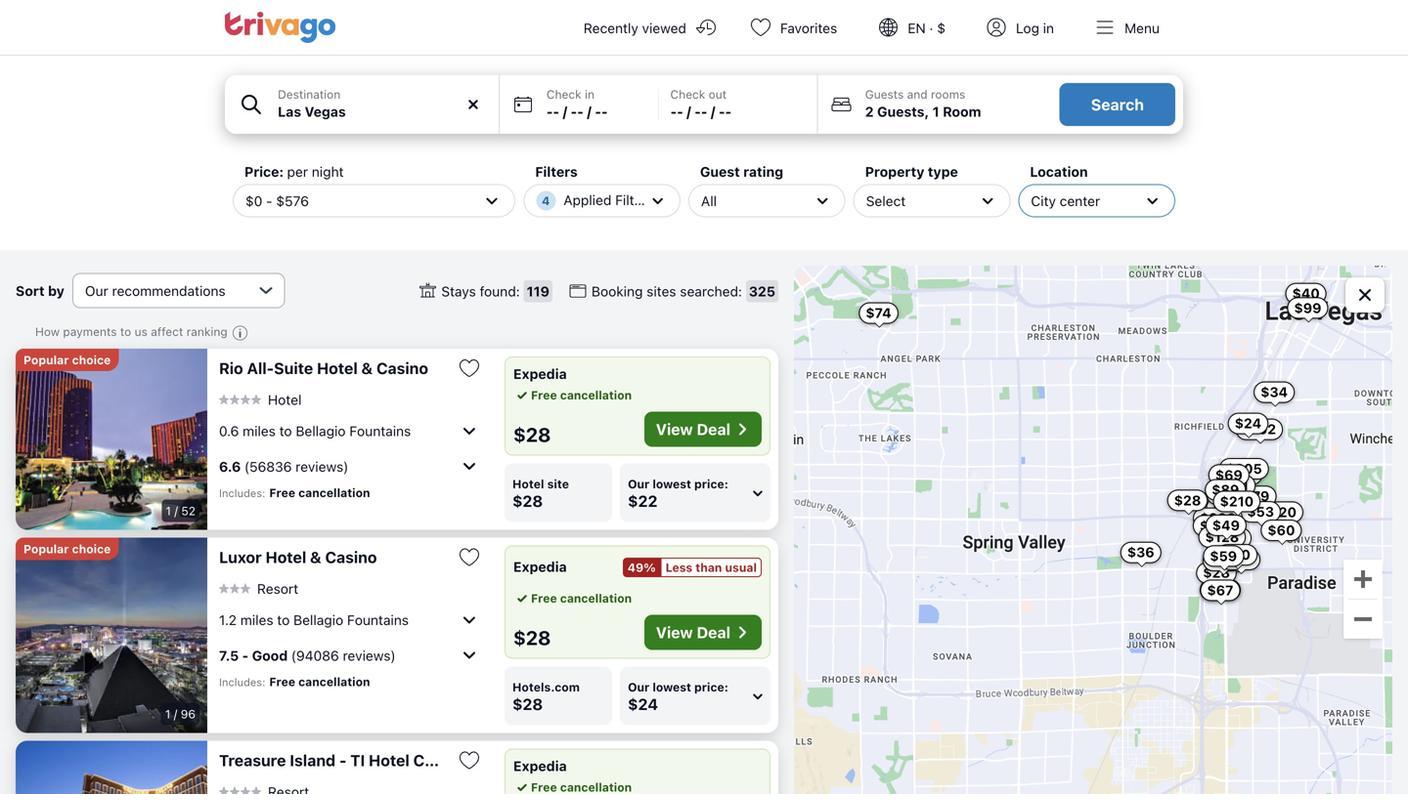 Task type: locate. For each thing, give the bounding box(es) containing it.
1 vertical spatial popular
[[23, 543, 69, 556]]

our inside the our lowest price: $22
[[628, 478, 650, 491]]

0 vertical spatial lowest
[[653, 478, 691, 491]]

0 vertical spatial fountains
[[349, 423, 411, 439]]

0 vertical spatial view deal
[[656, 420, 730, 439]]

1 left 96
[[165, 708, 170, 722]]

reviews) down 1.2 miles to bellagio fountains button
[[343, 648, 396, 664]]

cancellation down 6.6 (56836 reviews)
[[298, 486, 370, 500]]

free cancellation button down 49%
[[513, 590, 632, 608]]

deal down "than"
[[697, 624, 730, 642]]

by
[[48, 283, 64, 299]]

deal for $24
[[697, 624, 730, 642]]

$24 down '$34' button
[[1235, 416, 1262, 432]]

sort
[[16, 283, 45, 299]]

1 price: from the top
[[694, 478, 728, 491]]

1 vertical spatial free cancellation
[[531, 592, 632, 606]]

our lowest price: $22
[[628, 478, 728, 511]]

0 vertical spatial free cancellation button
[[513, 387, 632, 404]]

hotel down the suite
[[268, 392, 302, 408]]

0 vertical spatial view deal button
[[644, 412, 762, 447]]

includes:
[[219, 487, 265, 500], [219, 677, 265, 689]]

2 popular from the top
[[23, 543, 69, 556]]

check inside check in -- / -- / --
[[546, 88, 581, 101]]

to inside "button"
[[279, 423, 292, 439]]

1 vertical spatial in
[[585, 88, 594, 101]]

in right log
[[1043, 20, 1054, 36]]

to for rio
[[279, 423, 292, 439]]

to left us
[[120, 325, 131, 339]]

1 vertical spatial fountains
[[347, 612, 409, 628]]

2 view from the top
[[656, 624, 693, 642]]

1 vertical spatial $24
[[628, 696, 658, 714]]

0 vertical spatial our
[[628, 478, 650, 491]]

1 vertical spatial filters
[[615, 192, 654, 208]]

miles for hotel
[[240, 612, 273, 628]]

fountains
[[349, 423, 411, 439], [347, 612, 409, 628]]

cancellation up site
[[560, 389, 632, 402]]

our right hotels.com
[[628, 681, 650, 695]]

expedia down 119
[[513, 366, 567, 382]]

0 vertical spatial price:
[[694, 478, 728, 491]]

6.6
[[219, 459, 241, 475]]

$20 down $95 "button"
[[1227, 552, 1254, 568]]

$25
[[1213, 487, 1240, 503], [1213, 489, 1239, 505], [1210, 553, 1236, 569]]

0 vertical spatial $59 button
[[1206, 498, 1247, 520]]

1 vertical spatial our
[[628, 681, 650, 695]]

1 free cancellation button from the top
[[513, 387, 632, 404]]

map region
[[794, 266, 1392, 795]]

popular choice for rio all-suite hotel & casino
[[23, 353, 111, 367]]

hotel left site
[[512, 478, 544, 491]]

night
[[312, 164, 344, 180]]

2 vertical spatial to
[[277, 612, 290, 628]]

1 horizontal spatial $20
[[1270, 504, 1297, 521]]

0 vertical spatial popular choice
[[23, 353, 111, 367]]

-
[[546, 104, 553, 120], [553, 104, 559, 120], [571, 104, 577, 120], [577, 104, 584, 120], [595, 104, 601, 120], [601, 104, 608, 120], [670, 104, 677, 120], [677, 104, 683, 120], [695, 104, 701, 120], [701, 104, 707, 120], [719, 104, 725, 120], [725, 104, 732, 120], [266, 193, 272, 209], [242, 648, 249, 664], [339, 752, 347, 771]]

view deal button up the our lowest price: $22
[[644, 412, 762, 447]]

96
[[181, 708, 196, 722]]

log in
[[1016, 20, 1054, 36]]

$200
[[1200, 511, 1236, 527]]

$151 button
[[1210, 475, 1255, 497]]

hotel right the suite
[[317, 359, 358, 378]]

affect
[[151, 325, 183, 339]]

free cancellation
[[531, 389, 632, 402], [531, 592, 632, 606]]

0 vertical spatial expedia
[[513, 366, 567, 382]]

$59 button
[[1206, 498, 1247, 520], [1203, 546, 1244, 567]]

1 vertical spatial free cancellation button
[[513, 590, 632, 608]]

price:
[[244, 164, 284, 180]]

deal
[[697, 420, 730, 439], [697, 624, 730, 642]]

2 our from the top
[[628, 681, 650, 695]]

bellagio up (94086
[[293, 612, 343, 628]]

payments
[[63, 325, 117, 339]]

0 vertical spatial $20
[[1270, 504, 1297, 521]]

to up 6.6 (56836 reviews)
[[279, 423, 292, 439]]

check inside check out -- / -- / --
[[670, 88, 705, 101]]

to down the 'resort'
[[277, 612, 290, 628]]

0 horizontal spatial &
[[310, 549, 321, 567]]

check for check in -- / -- / --
[[546, 88, 581, 101]]

1 vertical spatial $20
[[1227, 552, 1254, 568]]

1 choice from the top
[[72, 353, 111, 367]]

& up 1.2 miles to bellagio fountains
[[310, 549, 321, 567]]

0 vertical spatial free cancellation
[[531, 389, 632, 402]]

lowest for $24
[[653, 681, 691, 695]]

2 popular choice button from the top
[[16, 538, 119, 561]]

price: inside our lowest price: $24
[[694, 681, 728, 695]]

0 horizontal spatial check
[[546, 88, 581, 101]]

0 vertical spatial $59
[[1213, 500, 1240, 517]]

1 view deal button from the top
[[644, 412, 762, 447]]

log in button
[[969, 0, 1078, 55]]

our up $22
[[628, 478, 650, 491]]

$20 inside button
[[1227, 552, 1254, 568]]

$305
[[1226, 461, 1262, 477]]

2 lowest from the top
[[653, 681, 691, 695]]

bellagio for casino
[[293, 612, 343, 628]]

filters right applied
[[615, 192, 654, 208]]

bellagio up 6.6 (56836 reviews)
[[296, 423, 346, 439]]

casino up 0.6 miles to bellagio fountains "button"
[[376, 359, 428, 378]]

sort by
[[16, 283, 64, 299]]

1 down the rooms
[[933, 104, 939, 120]]

hotel up the 'resort'
[[265, 549, 306, 567]]

view deal down 49% less than usual
[[656, 624, 730, 642]]

check right clear "image"
[[546, 88, 581, 101]]

2 free cancellation from the top
[[531, 592, 632, 606]]

1 vertical spatial view deal button
[[644, 616, 762, 651]]

view up the our lowest price: $22
[[656, 420, 693, 439]]

casino inside luxor hotel & casino button
[[325, 549, 377, 567]]

casino up 1.2 miles to bellagio fountains button
[[325, 549, 377, 567]]

to inside button
[[277, 612, 290, 628]]

bellagio
[[296, 423, 346, 439], [293, 612, 343, 628]]

$24 right hotels.com $28
[[628, 696, 658, 714]]

0 vertical spatial view
[[656, 420, 693, 439]]

type
[[928, 164, 958, 180]]

1 popular choice from the top
[[23, 353, 111, 367]]

reviews) down 0.6 miles to bellagio fountains
[[296, 459, 349, 475]]

0 horizontal spatial in
[[585, 88, 594, 101]]

fountains down 'rio all-suite hotel & casino' button
[[349, 423, 411, 439]]

1 vertical spatial expedia
[[513, 559, 567, 575]]

1 check from the left
[[546, 88, 581, 101]]

price: inside the our lowest price: $22
[[694, 478, 728, 491]]

popular for luxor hotel & casino
[[23, 543, 69, 556]]

in inside check in -- / -- / --
[[585, 88, 594, 101]]

recently viewed button
[[560, 0, 733, 55]]

deal up the our lowest price: $22
[[697, 420, 730, 439]]

1 vertical spatial price:
[[694, 681, 728, 695]]

0 horizontal spatial $20 button
[[1220, 549, 1260, 571]]

3 expedia from the top
[[513, 759, 567, 775]]

2 vertical spatial 1
[[165, 708, 170, 722]]

fountains down luxor hotel & casino button
[[347, 612, 409, 628]]

cancellation down 49%
[[560, 592, 632, 606]]

recently viewed
[[584, 20, 686, 36]]

0 vertical spatial in
[[1043, 20, 1054, 36]]

1 vertical spatial includes:
[[219, 677, 265, 689]]

resort
[[257, 581, 298, 597]]

$24 inside our lowest price: $24
[[628, 696, 658, 714]]

$25 for $25
[[1213, 489, 1239, 505]]

1 left 52 in the bottom left of the page
[[166, 505, 171, 518]]

includes: for rio
[[219, 487, 265, 500]]

free cancellation button up site
[[513, 387, 632, 404]]

miles inside button
[[240, 612, 273, 628]]

$210
[[1220, 494, 1254, 510]]

2 price: from the top
[[694, 681, 728, 695]]

1 for luxor hotel & casino
[[165, 708, 170, 722]]

1 vertical spatial popular choice button
[[16, 538, 119, 561]]

0 horizontal spatial filters
[[535, 164, 578, 180]]

0 vertical spatial miles
[[243, 423, 276, 439]]

$305 button
[[1219, 459, 1269, 480]]

1 vertical spatial miles
[[240, 612, 273, 628]]

0.6 miles to bellagio fountains button
[[219, 416, 481, 447]]

$210 button
[[1213, 491, 1261, 513]]

0 horizontal spatial $24
[[628, 696, 658, 714]]

includes: free cancellation down 7.5 - good (94086 reviews)
[[219, 676, 370, 689]]

log
[[1016, 20, 1039, 36]]

$36
[[1127, 545, 1154, 561]]

0 vertical spatial includes:
[[219, 487, 265, 500]]

$20 up $60
[[1270, 504, 1297, 521]]

viewed
[[642, 20, 686, 36]]

1 vertical spatial &
[[310, 549, 321, 567]]

view deal up the our lowest price: $22
[[656, 420, 730, 439]]

check left out
[[670, 88, 705, 101]]

1 vertical spatial lowest
[[653, 681, 691, 695]]

guest rating
[[700, 164, 783, 180]]

1 vertical spatial $28 button
[[1196, 563, 1237, 584]]

1 vertical spatial to
[[279, 423, 292, 439]]

$24 inside '$25 $24 $34'
[[1235, 416, 1262, 432]]

$128 button
[[1198, 527, 1246, 549]]

hotel button
[[219, 391, 302, 408]]

0 vertical spatial includes: free cancellation
[[219, 486, 370, 500]]

$25 button
[[1206, 484, 1247, 506], [1206, 487, 1246, 508], [1203, 550, 1243, 572]]

$40 button
[[1285, 283, 1327, 305]]

less
[[666, 561, 692, 575]]

1 vertical spatial $20 button
[[1220, 549, 1260, 571]]

$179
[[1237, 489, 1270, 505]]

price:
[[694, 478, 728, 491], [694, 681, 728, 695]]

includes: down 6.6
[[219, 487, 265, 500]]

49%
[[628, 561, 656, 575]]

fountains inside 0.6 miles to bellagio fountains "button"
[[349, 423, 411, 439]]

$59
[[1213, 500, 1240, 517], [1210, 548, 1237, 565]]

fountains inside 1.2 miles to bellagio fountains button
[[347, 612, 409, 628]]

$25 inside $36 $25 $192
[[1210, 553, 1236, 569]]

0 vertical spatial filters
[[535, 164, 578, 180]]

free
[[531, 389, 557, 402], [269, 486, 295, 500], [531, 592, 557, 606], [269, 676, 295, 689]]

(94086
[[291, 648, 339, 664]]

/
[[563, 104, 567, 120], [587, 104, 591, 120], [687, 104, 691, 120], [711, 104, 715, 120], [174, 505, 178, 518], [174, 708, 177, 722]]

miles inside "button"
[[243, 423, 276, 439]]

2 free cancellation button from the top
[[513, 590, 632, 608]]

0 vertical spatial deal
[[697, 420, 730, 439]]

0 vertical spatial popular choice button
[[16, 349, 119, 372]]

expedia right a
[[513, 759, 567, 775]]

1 vertical spatial deal
[[697, 624, 730, 642]]

our lowest price: $24
[[628, 681, 728, 714]]

$95 button
[[1211, 528, 1251, 550]]

& up 0.6 miles to bellagio fountains "button"
[[361, 359, 373, 378]]

2 view deal button from the top
[[644, 616, 762, 651]]

check
[[546, 88, 581, 101], [670, 88, 705, 101]]

popular choice button
[[16, 349, 119, 372], [16, 538, 119, 561]]

in
[[1043, 20, 1054, 36], [585, 88, 594, 101]]

1 vertical spatial view
[[656, 624, 693, 642]]

1 vertical spatial view deal
[[656, 624, 730, 642]]

in for log
[[1043, 20, 1054, 36]]

1 popular choice button from the top
[[16, 349, 119, 372]]

good
[[252, 648, 288, 664]]

1 horizontal spatial $24
[[1235, 416, 1262, 432]]

1 horizontal spatial check
[[670, 88, 705, 101]]

view deal button down "than"
[[644, 616, 762, 651]]

2 check from the left
[[670, 88, 705, 101]]

1 vertical spatial choice
[[72, 543, 111, 556]]

treasure island - ti hotel casino, a radisson hotel button
[[219, 751, 600, 771]]

in inside button
[[1043, 20, 1054, 36]]

1 vertical spatial 1
[[166, 505, 171, 518]]

Destination search field
[[278, 102, 487, 122]]

view deal for $24
[[656, 624, 730, 642]]

$59 for the top $59 button
[[1213, 500, 1240, 517]]

$24 button
[[1228, 413, 1268, 435]]

free up hotels.com
[[531, 592, 557, 606]]

1 vertical spatial casino
[[325, 549, 377, 567]]

free cancellation down 49%
[[531, 592, 632, 606]]

&
[[361, 359, 373, 378], [310, 549, 321, 567]]

Destination field
[[225, 75, 499, 134]]

0 vertical spatial reviews)
[[296, 459, 349, 475]]

miles for all-
[[243, 423, 276, 439]]

2 view deal from the top
[[656, 624, 730, 642]]

lowest inside our lowest price: $24
[[653, 681, 691, 695]]

expedia down hotel site $28
[[513, 559, 567, 575]]

free cancellation button
[[513, 387, 632, 404], [513, 590, 632, 608]]

0 vertical spatial 1
[[933, 104, 939, 120]]

1 horizontal spatial in
[[1043, 20, 1054, 36]]

1 vertical spatial popular choice
[[23, 543, 111, 556]]

includes: free cancellation down 6.6 (56836 reviews)
[[219, 486, 370, 500]]

1 vertical spatial includes: free cancellation
[[219, 676, 370, 689]]

$20
[[1270, 504, 1297, 521], [1227, 552, 1254, 568]]

center
[[1060, 193, 1100, 209]]

1 expedia from the top
[[513, 366, 567, 382]]

(56836
[[244, 459, 292, 475]]

$53 $20
[[1247, 504, 1297, 521]]

choice for luxor hotel & casino
[[72, 543, 111, 556]]

deal for $22
[[697, 420, 730, 439]]

1 includes: free cancellation from the top
[[219, 486, 370, 500]]

price: for $22
[[694, 478, 728, 491]]

2 deal from the top
[[697, 624, 730, 642]]

than
[[696, 561, 722, 575]]

1 view from the top
[[656, 420, 693, 439]]

$53
[[1247, 504, 1274, 520]]

1 vertical spatial $59
[[1210, 548, 1237, 565]]

our for $24
[[628, 681, 650, 695]]

rooms
[[931, 88, 965, 101]]

1 our from the top
[[628, 478, 650, 491]]

miles right 1.2
[[240, 612, 273, 628]]

miles right 0.6
[[243, 423, 276, 439]]

free down 6.6 (56836 reviews)
[[269, 486, 295, 500]]

luxor hotel & casino button
[[219, 548, 442, 568]]

1 popular from the top
[[23, 353, 69, 367]]

rio all-suite hotel & casino, (las vegas, usa) image
[[16, 349, 207, 530]]

1 / 96
[[165, 708, 196, 722]]

$59 for $59 button to the bottom
[[1210, 548, 1237, 565]]

1 deal from the top
[[697, 420, 730, 439]]

bellagio inside button
[[293, 612, 343, 628]]

0 vertical spatial choice
[[72, 353, 111, 367]]

0 vertical spatial casino
[[376, 359, 428, 378]]

1 lowest from the top
[[653, 478, 691, 491]]

our inside our lowest price: $24
[[628, 681, 650, 695]]

0 vertical spatial bellagio
[[296, 423, 346, 439]]

2 expedia from the top
[[513, 559, 567, 575]]

includes: down 7.5
[[219, 677, 265, 689]]

2 includes: free cancellation from the top
[[219, 676, 370, 689]]

luxor hotel & casino, (las vegas, usa) image
[[16, 538, 207, 734]]

1 includes: from the top
[[219, 487, 265, 500]]

location
[[1030, 164, 1088, 180]]

filters up '4'
[[535, 164, 578, 180]]

view up our lowest price: $24
[[656, 624, 693, 642]]

$69 button
[[1208, 465, 1250, 486]]

1 horizontal spatial &
[[361, 359, 373, 378]]

2 includes: from the top
[[219, 677, 265, 689]]

$20 inside $53 $20
[[1270, 504, 1297, 521]]

0 vertical spatial popular
[[23, 353, 69, 367]]

filters
[[535, 164, 578, 180], [615, 192, 654, 208]]

1 view deal from the top
[[656, 420, 730, 439]]

2 choice from the top
[[72, 543, 111, 556]]

2 popular choice from the top
[[23, 543, 111, 556]]

0 vertical spatial $20 button
[[1263, 502, 1303, 524]]

en · $ button
[[861, 0, 969, 55]]

$25 inside '$25 $24 $34'
[[1213, 487, 1240, 503]]

free cancellation up site
[[531, 389, 632, 402]]

lowest inside the our lowest price: $22
[[653, 478, 691, 491]]

1 vertical spatial bellagio
[[293, 612, 343, 628]]

cancellation down (94086
[[298, 676, 370, 689]]

$25 for $25 $24 $34
[[1213, 487, 1240, 503]]

$49
[[1212, 518, 1240, 534]]

free cancellation button for $28
[[513, 590, 632, 608]]

includes: free cancellation for hotel
[[219, 676, 370, 689]]

$24
[[1235, 416, 1262, 432], [628, 696, 658, 714]]

$74 button
[[859, 303, 898, 324]]

2 vertical spatial expedia
[[513, 759, 567, 775]]

1 horizontal spatial $20 button
[[1263, 502, 1303, 524]]

view
[[656, 420, 693, 439], [656, 624, 693, 642]]

lowest
[[653, 478, 691, 491], [653, 681, 691, 695]]

bellagio inside "button"
[[296, 423, 346, 439]]

0 vertical spatial $24
[[1235, 416, 1262, 432]]

recently
[[584, 20, 638, 36]]

1 free cancellation from the top
[[531, 389, 632, 402]]

0 vertical spatial to
[[120, 325, 131, 339]]

in down recently
[[585, 88, 594, 101]]

0 horizontal spatial $20
[[1227, 552, 1254, 568]]



Task type: describe. For each thing, give the bounding box(es) containing it.
favorites
[[780, 20, 837, 36]]

property
[[865, 164, 924, 180]]

destination
[[278, 88, 341, 101]]

price: for $24
[[694, 681, 728, 695]]

2
[[865, 104, 874, 120]]

free cancellation button for site
[[513, 387, 632, 404]]

expedia for rio all-suite hotel & casino
[[513, 366, 567, 382]]

1.2
[[219, 612, 237, 628]]

and
[[907, 88, 928, 101]]

$50
[[1223, 547, 1251, 563]]

hotels.com $28
[[512, 681, 580, 714]]

$128
[[1205, 529, 1239, 546]]

popular choice button for rio all-suite hotel & casino
[[16, 349, 119, 372]]

0.6 miles to bellagio fountains
[[219, 423, 411, 439]]

$28 inside hotels.com $28
[[512, 696, 543, 714]]

to inside button
[[120, 325, 131, 339]]

property type
[[865, 164, 958, 180]]

in for check
[[585, 88, 594, 101]]

$240 button
[[1193, 516, 1243, 537]]

free down good
[[269, 676, 295, 689]]

treasure island - ti hotel casino, a radisson hotel, (las vegas, usa) image
[[16, 742, 207, 795]]

includes: for luxor
[[219, 677, 265, 689]]

hotels.com
[[512, 681, 580, 695]]

1 vertical spatial reviews)
[[343, 648, 396, 664]]

bellagio for hotel
[[296, 423, 346, 439]]

$0
[[245, 193, 262, 209]]

clear image
[[464, 96, 482, 113]]

favorites link
[[733, 0, 861, 55]]

check for check out -- / -- / --
[[670, 88, 705, 101]]

hotel inside luxor hotel & casino button
[[265, 549, 306, 567]]

booking
[[592, 283, 643, 299]]

casino inside 'rio all-suite hotel & casino' button
[[376, 359, 428, 378]]

$40
[[1292, 286, 1320, 302]]

325
[[749, 283, 775, 299]]

our for $22
[[628, 478, 650, 491]]

$36 button
[[1120, 542, 1161, 564]]

1 horizontal spatial filters
[[615, 192, 654, 208]]

to for luxor
[[277, 612, 290, 628]]

$69 $89
[[1212, 467, 1243, 498]]

fountains for casino
[[347, 612, 409, 628]]

stays
[[441, 283, 476, 299]]

out
[[709, 88, 727, 101]]

treasure
[[219, 752, 286, 771]]

$576
[[276, 193, 309, 209]]

site
[[547, 478, 569, 491]]

$49 button
[[1206, 515, 1247, 537]]

island
[[290, 752, 336, 771]]

$67 button
[[1200, 580, 1240, 602]]

$192 button
[[1236, 419, 1283, 441]]

- inside treasure island - ti hotel casino, a radisson hotel button
[[339, 752, 347, 771]]

$159 button
[[1215, 464, 1263, 486]]

includes: free cancellation for all-
[[219, 486, 370, 500]]

0 vertical spatial $28 button
[[1167, 490, 1208, 512]]

trivago logo image
[[225, 12, 336, 43]]

popular for rio all-suite hotel & casino
[[23, 353, 69, 367]]

119
[[527, 283, 550, 299]]

rio all-suite hotel & casino button
[[219, 359, 442, 378]]

guests,
[[877, 104, 929, 120]]

52
[[181, 505, 196, 518]]

$36 $25 $192
[[1127, 422, 1276, 569]]

4
[[542, 194, 550, 208]]

hotel right radisson
[[560, 752, 600, 771]]

fountains for hotel
[[349, 423, 411, 439]]

$151
[[1217, 478, 1249, 494]]

$34 button
[[1254, 382, 1295, 403]]

hotel site $28
[[512, 478, 569, 511]]

resort button
[[219, 581, 298, 598]]

$28 inside hotel site $28
[[512, 492, 543, 511]]

1 vertical spatial $59 button
[[1203, 546, 1244, 567]]

ranking
[[186, 325, 228, 339]]

view for $22
[[656, 420, 693, 439]]

$95
[[1217, 531, 1245, 547]]

applied
[[564, 192, 611, 208]]

view deal button for $24
[[644, 616, 762, 651]]

$305 $151
[[1217, 461, 1262, 494]]

city center
[[1031, 193, 1100, 209]]

searched:
[[680, 283, 742, 299]]

radisson
[[486, 752, 556, 771]]

hotel inside 'rio all-suite hotel & casino' button
[[317, 359, 358, 378]]

0 vertical spatial &
[[361, 359, 373, 378]]

free up site
[[531, 389, 557, 402]]

$179 button
[[1230, 486, 1276, 508]]

all
[[701, 193, 717, 209]]

luxor
[[219, 549, 262, 567]]

popular choice button for luxor hotel & casino
[[16, 538, 119, 561]]

$53 button
[[1240, 502, 1281, 523]]

ti
[[350, 752, 365, 771]]

hotel inside hotel site $28
[[512, 478, 544, 491]]

en · $
[[908, 20, 946, 36]]

free cancellation for $28
[[531, 592, 632, 606]]

search
[[1091, 95, 1144, 114]]

$
[[937, 20, 946, 36]]

1.2 miles to bellagio fountains
[[219, 612, 409, 628]]

all-
[[247, 359, 274, 378]]

$95 $179
[[1217, 489, 1270, 547]]

check in -- / -- / --
[[546, 88, 608, 120]]

choice for rio all-suite hotel & casino
[[72, 353, 111, 367]]

$200 button
[[1193, 508, 1243, 530]]

7.5
[[219, 648, 239, 664]]

1 / 52
[[166, 505, 196, 518]]

view deal for $22
[[656, 420, 730, 439]]

rio
[[219, 359, 243, 378]]

hotel inside hotel button
[[268, 392, 302, 408]]

stays found: 119
[[441, 283, 550, 299]]

view deal button for $22
[[644, 412, 762, 447]]

$89 button
[[1205, 480, 1246, 501]]

us
[[135, 325, 148, 339]]

$25 $24 $34
[[1213, 384, 1288, 503]]

guests and rooms 2 guests, 1 room
[[865, 88, 981, 120]]

6.6 (56836 reviews)
[[219, 459, 349, 475]]

room
[[943, 104, 981, 120]]

free cancellation for site
[[531, 389, 632, 402]]

suite
[[274, 359, 313, 378]]

popular choice for luxor hotel & casino
[[23, 543, 111, 556]]

1 inside guests and rooms 2 guests, 1 room
[[933, 104, 939, 120]]

menu button
[[1078, 0, 1183, 55]]

1 for rio all-suite hotel & casino
[[166, 505, 171, 518]]

$60 button
[[1261, 520, 1302, 542]]

lowest for $22
[[653, 478, 691, 491]]

hotel right the ti
[[369, 752, 410, 771]]

expedia for treasure island - ti hotel casino, a radisson hotel
[[513, 759, 567, 775]]

how payments to us affect ranking
[[35, 325, 228, 339]]

$67
[[1207, 583, 1233, 599]]

treasure island - ti hotel casino, a radisson hotel
[[219, 752, 600, 771]]

$99 button
[[1287, 298, 1328, 319]]

rio all-suite hotel & casino
[[219, 359, 428, 378]]

how payments to us affect ranking button
[[35, 325, 253, 345]]

luxor hotel & casino
[[219, 549, 377, 567]]

view for $24
[[656, 624, 693, 642]]



Task type: vqa. For each thing, say whether or not it's contained in the screenshot.
miles within the BUTTON
yes



